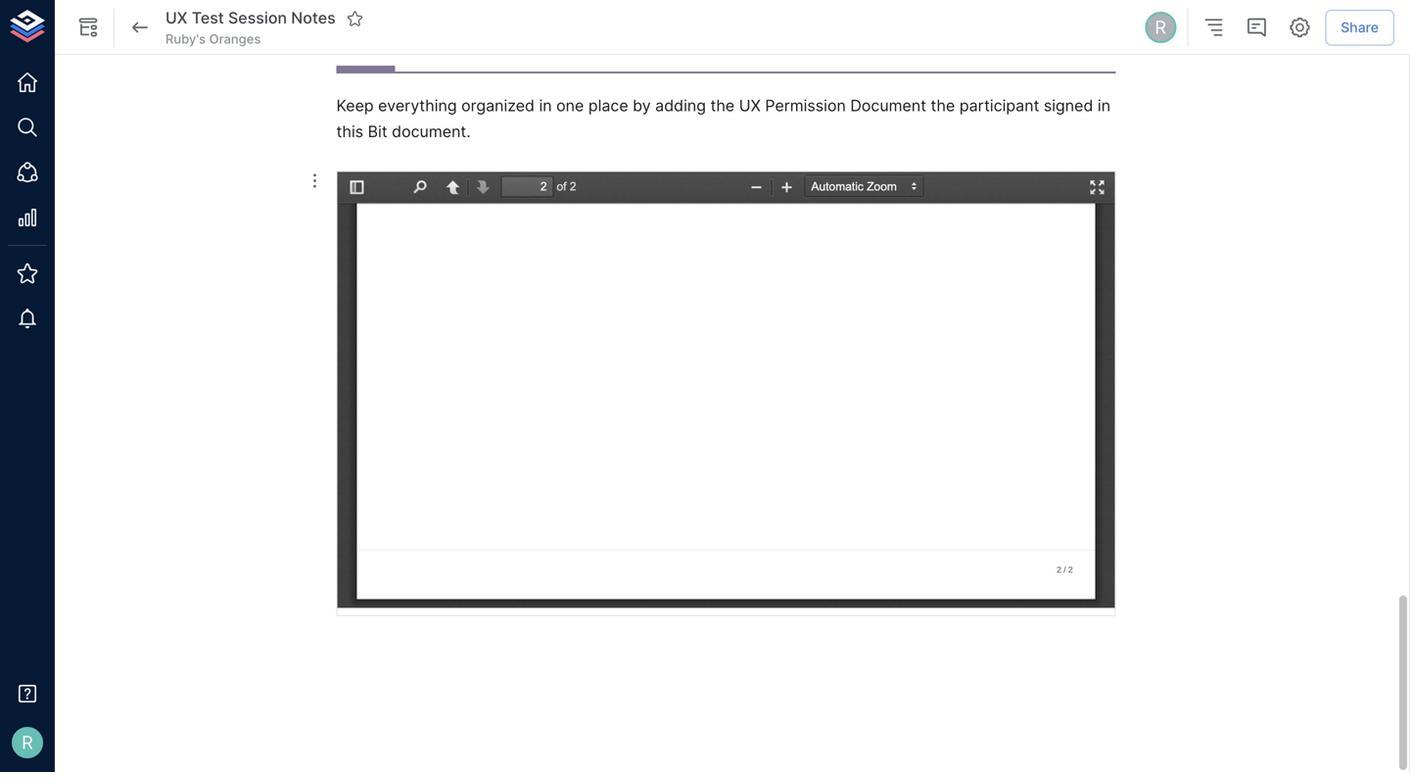 Task type: locate. For each thing, give the bounding box(es) containing it.
1 horizontal spatial in
[[1098, 96, 1111, 115]]

ruby's oranges link
[[166, 30, 261, 48]]

ruby's
[[166, 31, 206, 46]]

signed
[[1044, 96, 1094, 115]]

place
[[589, 96, 629, 115]]

in right signed
[[1098, 96, 1111, 115]]

keep everything organized in one place by adding the ux permission document the participant signed in this bit document.
[[337, 96, 1116, 141]]

0 horizontal spatial r
[[22, 732, 33, 753]]

adding
[[656, 96, 706, 115]]

1 vertical spatial ux
[[739, 96, 761, 115]]

oranges
[[209, 31, 261, 46]]

0 vertical spatial r button
[[1143, 9, 1180, 46]]

document.
[[392, 122, 471, 141]]

0 horizontal spatial in
[[539, 96, 552, 115]]

participant
[[960, 96, 1040, 115]]

1 horizontal spatial ux
[[739, 96, 761, 115]]

1 horizontal spatial r
[[1156, 17, 1167, 38]]

0 horizontal spatial ux
[[166, 9, 188, 28]]

the right adding
[[711, 96, 735, 115]]

the
[[711, 96, 735, 115], [931, 96, 956, 115]]

1 vertical spatial r
[[22, 732, 33, 753]]

favorite image
[[347, 10, 364, 27]]

1 the from the left
[[711, 96, 735, 115]]

ux
[[166, 9, 188, 28], [739, 96, 761, 115]]

r button
[[1143, 9, 1180, 46], [6, 721, 49, 764]]

permission
[[766, 96, 846, 115]]

test
[[192, 9, 224, 28]]

ruby's oranges
[[166, 31, 261, 46]]

in left one
[[539, 96, 552, 115]]

0 horizontal spatial r button
[[6, 721, 49, 764]]

0 vertical spatial r
[[1156, 17, 1167, 38]]

1 horizontal spatial r button
[[1143, 9, 1180, 46]]

keep
[[337, 96, 374, 115]]

this
[[337, 122, 364, 141]]

session
[[228, 9, 287, 28]]

the right document
[[931, 96, 956, 115]]

everything
[[378, 96, 457, 115]]

one
[[557, 96, 584, 115]]

ux left the permission
[[739, 96, 761, 115]]

in
[[539, 96, 552, 115], [1098, 96, 1111, 115]]

0 horizontal spatial the
[[711, 96, 735, 115]]

r
[[1156, 17, 1167, 38], [22, 732, 33, 753]]

ux up ruby's
[[166, 9, 188, 28]]

table of contents image
[[1202, 16, 1226, 39]]

r for right r "button"
[[1156, 17, 1167, 38]]

settings image
[[1289, 16, 1312, 39]]

bit
[[368, 122, 388, 141]]

1 horizontal spatial the
[[931, 96, 956, 115]]



Task type: describe. For each thing, give the bounding box(es) containing it.
show wiki image
[[76, 16, 100, 39]]

1 in from the left
[[539, 96, 552, 115]]

notes
[[291, 9, 336, 28]]

document
[[851, 96, 927, 115]]

ux test session notes
[[166, 9, 336, 28]]

2 the from the left
[[931, 96, 956, 115]]

by
[[633, 96, 651, 115]]

0 vertical spatial ux
[[166, 9, 188, 28]]

share
[[1342, 19, 1380, 36]]

ux inside keep everything organized in one place by adding the ux permission document the participant signed in this bit document.
[[739, 96, 761, 115]]

comments image
[[1246, 16, 1269, 39]]

go back image
[[128, 16, 152, 39]]

share button
[[1326, 10, 1395, 45]]

r for the bottom r "button"
[[22, 732, 33, 753]]

2 in from the left
[[1098, 96, 1111, 115]]

1 vertical spatial r button
[[6, 721, 49, 764]]

organized
[[462, 96, 535, 115]]



Task type: vqa. For each thing, say whether or not it's contained in the screenshot.
the right 'in'
yes



